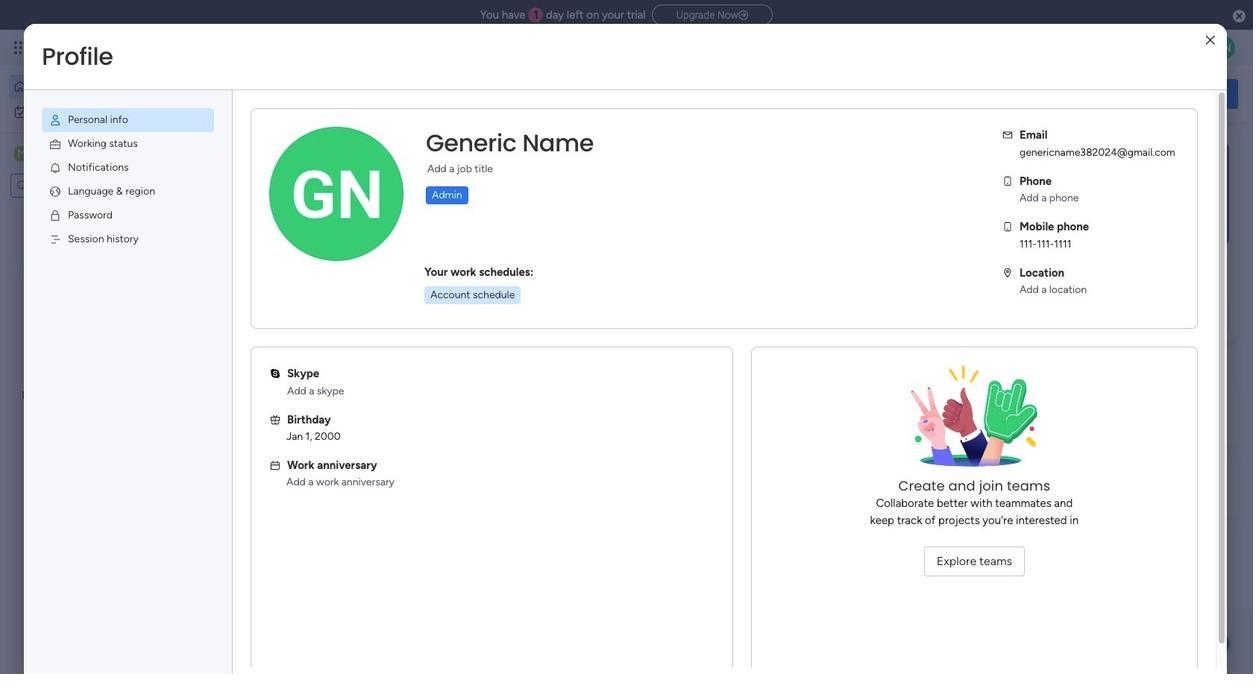 Task type: describe. For each thing, give the bounding box(es) containing it.
workspace image inside workspace selection element
[[14, 146, 29, 162]]

templates image image
[[1028, 143, 1226, 246]]

no teams image
[[900, 366, 1050, 478]]

1 menu item from the top
[[42, 108, 214, 132]]

component image
[[496, 326, 509, 339]]

password image
[[49, 209, 62, 222]]

generic name image
[[1212, 36, 1236, 60]]

workspace selection element
[[14, 145, 125, 164]]

select product image
[[13, 40, 28, 55]]

2 option from the top
[[9, 100, 181, 124]]

close recently visited image
[[231, 152, 249, 169]]

language & region image
[[49, 185, 62, 199]]

1 vertical spatial workspace image
[[255, 480, 291, 516]]

public board image for component icon
[[496, 302, 512, 319]]

add to favorites image
[[445, 303, 460, 318]]

close my workspaces image
[[231, 436, 249, 454]]



Task type: locate. For each thing, give the bounding box(es) containing it.
session history image
[[49, 233, 62, 246]]

1 public board image from the left
[[249, 302, 266, 319]]

public board image up component image
[[249, 302, 266, 319]]

option up workspace selection element
[[9, 100, 181, 124]]

quick search results list box
[[231, 169, 979, 367]]

0 vertical spatial workspace image
[[14, 146, 29, 162]]

public board image up component icon
[[496, 302, 512, 319]]

menu menu
[[24, 90, 232, 269]]

dapulse close image
[[1234, 9, 1246, 24]]

public board image
[[249, 302, 266, 319], [496, 302, 512, 319]]

component image
[[249, 326, 263, 339]]

v2 bolt switch image
[[1144, 85, 1152, 102]]

6 menu item from the top
[[42, 228, 214, 252]]

1 vertical spatial option
[[9, 100, 181, 124]]

Search in workspace field
[[31, 177, 107, 194]]

open update feed (inbox) image
[[231, 385, 249, 403]]

0 horizontal spatial workspace image
[[14, 146, 29, 162]]

2 menu item from the top
[[42, 132, 214, 156]]

personal info image
[[49, 113, 62, 127]]

1 horizontal spatial workspace image
[[255, 480, 291, 516]]

menu item
[[42, 108, 214, 132], [42, 132, 214, 156], [42, 156, 214, 180], [42, 180, 214, 204], [42, 204, 214, 228], [42, 228, 214, 252]]

None field
[[422, 128, 598, 159]]

1 option from the top
[[9, 75, 181, 99]]

workspace image
[[14, 146, 29, 162], [255, 480, 291, 516]]

notifications image
[[49, 161, 62, 175]]

0 vertical spatial option
[[9, 75, 181, 99]]

option up personal info icon
[[9, 75, 181, 99]]

0 horizontal spatial public board image
[[249, 302, 266, 319]]

4 menu item from the top
[[42, 180, 214, 204]]

clear search image
[[108, 178, 123, 193]]

5 menu item from the top
[[42, 204, 214, 228]]

public board image for component image
[[249, 302, 266, 319]]

1 horizontal spatial public board image
[[496, 302, 512, 319]]

working status image
[[49, 137, 62, 151]]

2 public board image from the left
[[496, 302, 512, 319]]

dapulse rightstroke image
[[739, 10, 749, 21]]

getting started element
[[1015, 386, 1239, 446]]

close image
[[1207, 35, 1216, 46]]

v2 user feedback image
[[1027, 85, 1038, 102]]

3 menu item from the top
[[42, 156, 214, 180]]

option
[[9, 75, 181, 99], [9, 100, 181, 124]]



Task type: vqa. For each thing, say whether or not it's contained in the screenshot.
Help center ELEMENT
no



